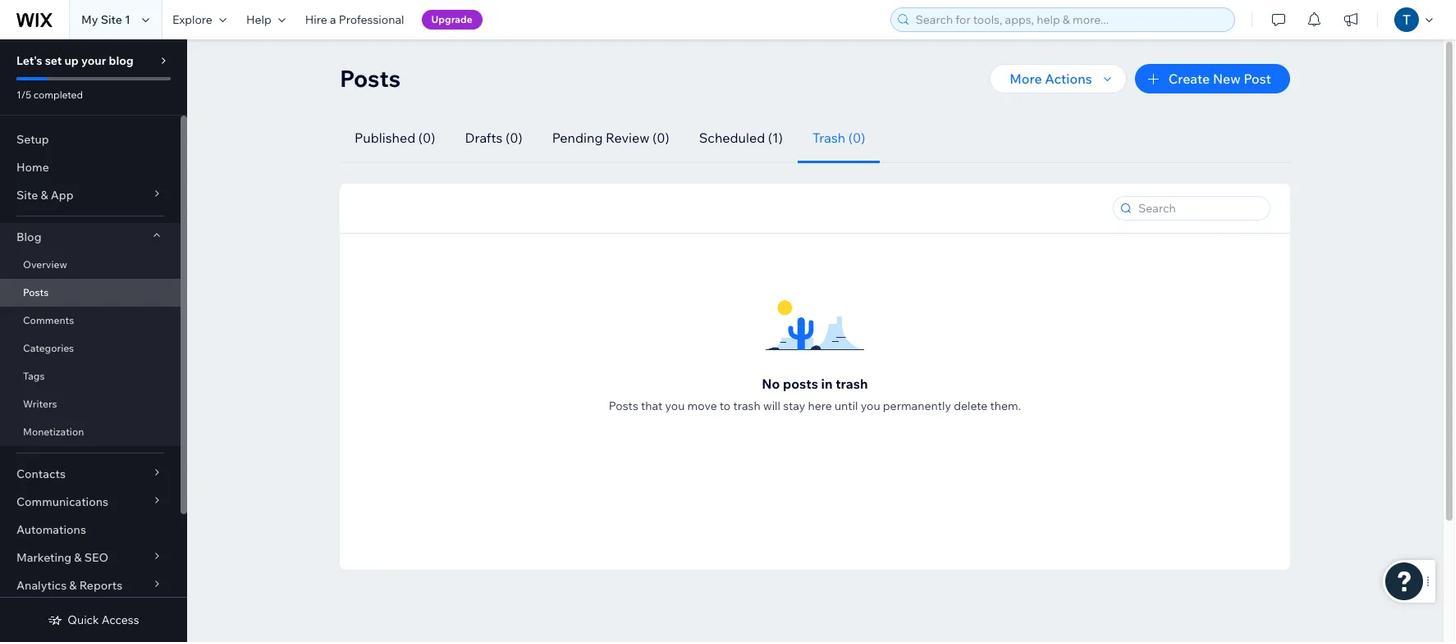 Task type: locate. For each thing, give the bounding box(es) containing it.
& left reports
[[69, 579, 77, 593]]

scheduled (1) button
[[684, 113, 798, 163]]

quick
[[68, 613, 99, 628]]

you right that on the bottom
[[665, 399, 685, 414]]

2 (0) from the left
[[506, 130, 523, 146]]

marketing & seo
[[16, 551, 108, 565]]

trash right to
[[733, 399, 761, 414]]

comments
[[23, 314, 74, 327]]

pending review (0)
[[552, 130, 669, 146]]

0 vertical spatial site
[[101, 12, 122, 27]]

1 horizontal spatial posts
[[340, 64, 401, 93]]

(0) right trash
[[848, 130, 865, 146]]

trash
[[836, 376, 868, 392], [733, 399, 761, 414]]

overview link
[[0, 251, 181, 279]]

analytics & reports
[[16, 579, 122, 593]]

1/5
[[16, 89, 31, 101]]

you
[[665, 399, 685, 414], [861, 399, 880, 414]]

(0) for published (0)
[[418, 130, 435, 146]]

(0) inside the drafts (0) button
[[506, 130, 523, 146]]

0 vertical spatial &
[[41, 188, 48, 203]]

contacts
[[16, 467, 66, 482]]

(0) right published
[[418, 130, 435, 146]]

new
[[1213, 71, 1241, 87]]

professional
[[339, 12, 404, 27]]

1
[[125, 12, 130, 27]]

(0) inside trash (0) button
[[848, 130, 865, 146]]

home link
[[0, 153, 181, 181]]

my site 1
[[81, 12, 130, 27]]

(1)
[[768, 130, 783, 146]]

more
[[1010, 71, 1042, 87]]

1 (0) from the left
[[418, 130, 435, 146]]

3 (0) from the left
[[653, 130, 669, 146]]

0 horizontal spatial trash
[[733, 399, 761, 414]]

site left 1
[[101, 12, 122, 27]]

analytics
[[16, 579, 67, 593]]

marketing
[[16, 551, 72, 565]]

tags link
[[0, 363, 181, 391]]

2 vertical spatial posts
[[609, 399, 638, 414]]

0 horizontal spatial you
[[665, 399, 685, 414]]

2 you from the left
[[861, 399, 880, 414]]

published (0) button
[[340, 113, 450, 163]]

blog
[[109, 53, 134, 68]]

drafts (0) button
[[450, 113, 537, 163]]

posts left that on the bottom
[[609, 399, 638, 414]]

hire a professional link
[[295, 0, 414, 39]]

& inside "dropdown button"
[[41, 188, 48, 203]]

monetization link
[[0, 419, 181, 446]]

writers link
[[0, 391, 181, 419]]

(0) right drafts
[[506, 130, 523, 146]]

& left app at top left
[[41, 188, 48, 203]]

posts
[[340, 64, 401, 93], [23, 286, 49, 299], [609, 399, 638, 414]]

trash (0)
[[812, 130, 865, 146]]

posts down overview
[[23, 286, 49, 299]]

Search for tools, apps, help & more... field
[[911, 8, 1229, 31]]

0 horizontal spatial site
[[16, 188, 38, 203]]

site & app button
[[0, 181, 181, 209]]

categories
[[23, 342, 74, 355]]

posts down professional
[[340, 64, 401, 93]]

2 vertical spatial &
[[69, 579, 77, 593]]

you right until
[[861, 399, 880, 414]]

&
[[41, 188, 48, 203], [74, 551, 82, 565], [69, 579, 77, 593]]

let's set up your blog
[[16, 53, 134, 68]]

2 horizontal spatial posts
[[609, 399, 638, 414]]

scheduled
[[699, 130, 765, 146]]

1 horizontal spatial you
[[861, 399, 880, 414]]

1 vertical spatial &
[[74, 551, 82, 565]]

4 (0) from the left
[[848, 130, 865, 146]]

blog
[[16, 230, 41, 245]]

app
[[51, 188, 74, 203]]

seo
[[84, 551, 108, 565]]

more actions button
[[990, 64, 1127, 94]]

Search field
[[1133, 197, 1265, 220]]

1 vertical spatial site
[[16, 188, 38, 203]]

overview
[[23, 259, 67, 271]]

(0) right the review
[[653, 130, 669, 146]]

contacts button
[[0, 460, 181, 488]]

(0) for drafts (0)
[[506, 130, 523, 146]]

1 vertical spatial posts
[[23, 286, 49, 299]]

site down home
[[16, 188, 38, 203]]

more actions
[[1010, 71, 1092, 87]]

stay
[[783, 399, 805, 414]]

create new post button
[[1135, 64, 1290, 94]]

that
[[641, 399, 663, 414]]

0 horizontal spatial posts
[[23, 286, 49, 299]]

& left the seo at left
[[74, 551, 82, 565]]

trash up until
[[836, 376, 868, 392]]

(0) inside published (0) button
[[418, 130, 435, 146]]

no
[[762, 376, 780, 392]]

1 horizontal spatial site
[[101, 12, 122, 27]]

1 horizontal spatial trash
[[836, 376, 868, 392]]

permanently
[[883, 399, 951, 414]]

tab list
[[340, 113, 1270, 163]]

comments link
[[0, 307, 181, 335]]

(0)
[[418, 130, 435, 146], [506, 130, 523, 146], [653, 130, 669, 146], [848, 130, 865, 146]]

until
[[835, 399, 858, 414]]

reports
[[79, 579, 122, 593]]

them.
[[990, 399, 1021, 414]]

site
[[101, 12, 122, 27], [16, 188, 38, 203]]

up
[[64, 53, 79, 68]]

delete
[[954, 399, 988, 414]]

your
[[81, 53, 106, 68]]



Task type: vqa. For each thing, say whether or not it's contained in the screenshot.
ACCOUNT
no



Task type: describe. For each thing, give the bounding box(es) containing it.
automations
[[16, 523, 86, 538]]

hire a professional
[[305, 12, 404, 27]]

analytics & reports button
[[0, 572, 181, 600]]

my
[[81, 12, 98, 27]]

1/5 completed
[[16, 89, 83, 101]]

1 vertical spatial trash
[[733, 399, 761, 414]]

& for marketing
[[74, 551, 82, 565]]

create
[[1168, 71, 1210, 87]]

to
[[720, 399, 731, 414]]

setup
[[16, 132, 49, 147]]

drafts (0)
[[465, 130, 523, 146]]

quick access
[[68, 613, 139, 628]]

posts inside no posts in trash posts that you move to trash will stay here until you permanently delete them.
[[609, 399, 638, 414]]

a
[[330, 12, 336, 27]]

move
[[687, 399, 717, 414]]

help
[[246, 12, 271, 27]]

set
[[45, 53, 62, 68]]

quick access button
[[48, 613, 139, 628]]

site inside "dropdown button"
[[16, 188, 38, 203]]

communications button
[[0, 488, 181, 516]]

marketing & seo button
[[0, 544, 181, 572]]

blog button
[[0, 223, 181, 251]]

actions
[[1045, 71, 1092, 87]]

no posts in trash posts that you move to trash will stay here until you permanently delete them.
[[609, 376, 1021, 414]]

scheduled (1)
[[699, 130, 783, 146]]

automations link
[[0, 516, 181, 544]]

completed
[[34, 89, 83, 101]]

0 vertical spatial posts
[[340, 64, 401, 93]]

upgrade button
[[421, 10, 482, 30]]

tab list containing published (0)
[[340, 113, 1270, 163]]

posts
[[783, 376, 818, 392]]

categories link
[[0, 335, 181, 363]]

review
[[606, 130, 650, 146]]

home
[[16, 160, 49, 175]]

1 you from the left
[[665, 399, 685, 414]]

will
[[763, 399, 780, 414]]

pending
[[552, 130, 603, 146]]

post
[[1244, 71, 1271, 87]]

trash (0) button
[[798, 113, 880, 163]]

sidebar element
[[0, 39, 187, 643]]

published
[[355, 130, 415, 146]]

hire
[[305, 12, 327, 27]]

(0) for trash (0)
[[848, 130, 865, 146]]

(0) inside pending review (0) 'button'
[[653, 130, 669, 146]]

posts link
[[0, 279, 181, 307]]

pending review (0) button
[[537, 113, 684, 163]]

writers
[[23, 398, 57, 410]]

help button
[[236, 0, 295, 39]]

in
[[821, 376, 833, 392]]

trash
[[812, 130, 845, 146]]

site & app
[[16, 188, 74, 203]]

& for site
[[41, 188, 48, 203]]

drafts
[[465, 130, 503, 146]]

explore
[[172, 12, 212, 27]]

create new post
[[1168, 71, 1271, 87]]

0 vertical spatial trash
[[836, 376, 868, 392]]

published (0)
[[355, 130, 435, 146]]

here
[[808, 399, 832, 414]]

communications
[[16, 495, 108, 510]]

access
[[102, 613, 139, 628]]

monetization
[[23, 426, 84, 438]]

setup link
[[0, 126, 181, 153]]

upgrade
[[431, 13, 473, 25]]

posts inside sidebar element
[[23, 286, 49, 299]]

let's
[[16, 53, 42, 68]]

tags
[[23, 370, 45, 382]]

& for analytics
[[69, 579, 77, 593]]



